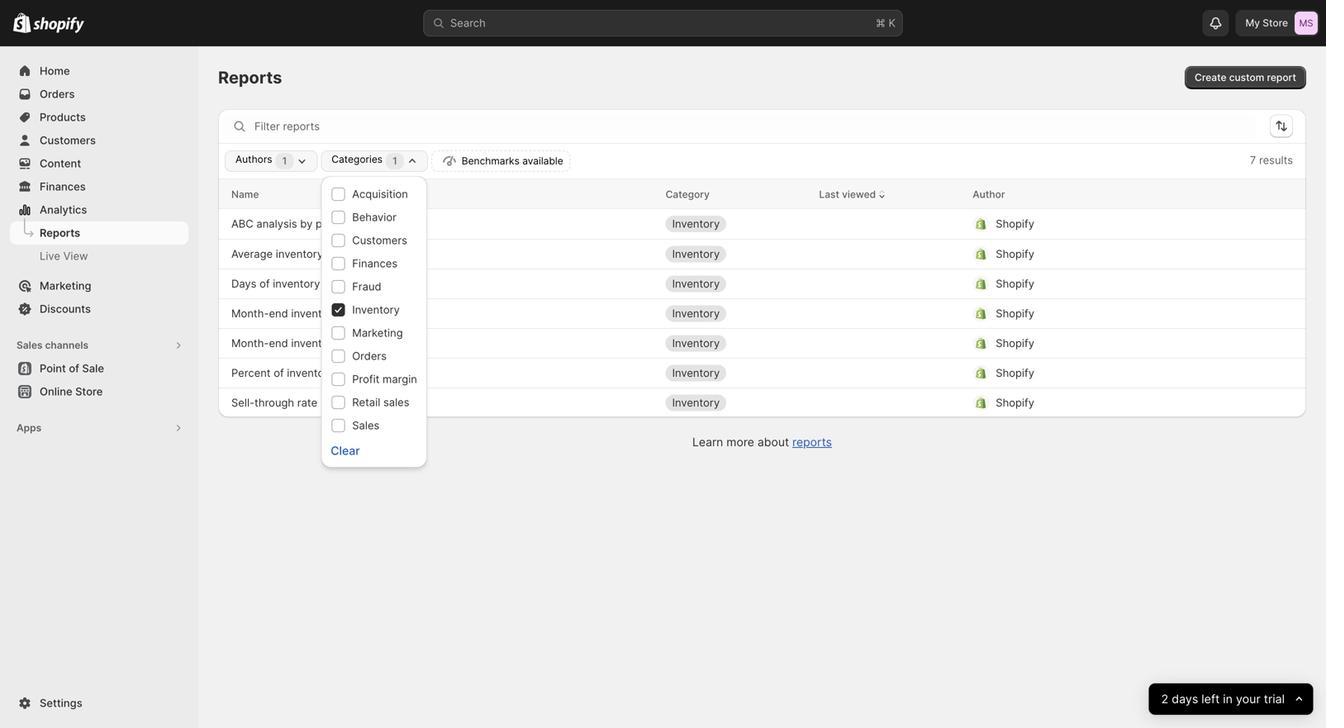 Task type: vqa. For each thing, say whether or not it's contained in the screenshot.
right THE STORE
yes



Task type: locate. For each thing, give the bounding box(es) containing it.
1 horizontal spatial finances
[[352, 257, 398, 270]]

orders up profit
[[352, 350, 387, 362]]

0 vertical spatial store
[[1263, 17, 1289, 29]]

inventory down the average inventory sold per day "link"
[[273, 277, 320, 290]]

1 shopify cell from the top
[[973, 211, 1254, 237]]

finances link
[[10, 175, 188, 198]]

1 end from the top
[[269, 307, 288, 320]]

5 shopify cell from the top
[[973, 330, 1254, 357]]

last viewed
[[820, 188, 876, 200]]

store
[[1263, 17, 1289, 29], [75, 385, 103, 398]]

store right my on the right of the page
[[1263, 17, 1289, 29]]

sales for sales
[[352, 419, 380, 432]]

end up the percent of inventory sold
[[269, 337, 288, 350]]

store down sale
[[75, 385, 103, 398]]

reports link
[[10, 222, 188, 245]]

1 up acquisition
[[393, 155, 397, 167]]

reports down "analytics"
[[40, 226, 80, 239]]

inventory for average inventory sold per day
[[673, 248, 720, 260]]

results
[[1260, 154, 1294, 167]]

0 vertical spatial end
[[269, 307, 288, 320]]

inventory for month-end inventory snapshot
[[673, 307, 720, 320]]

days of inventory remaining link
[[231, 276, 373, 292]]

benchmarks available button
[[431, 150, 571, 172]]

marketing down snapshot
[[352, 327, 403, 339]]

6 shopify cell from the top
[[973, 360, 1254, 386]]

customers
[[40, 134, 96, 147], [352, 234, 408, 247]]

0 horizontal spatial reports
[[40, 226, 80, 239]]

0 horizontal spatial marketing
[[40, 279, 91, 292]]

5 inventory cell from the top
[[666, 330, 806, 357]]

learn
[[693, 435, 724, 449]]

retail sales
[[352, 396, 410, 409]]

in
[[1223, 692, 1233, 706]]

inventory for percent of inventory sold
[[673, 367, 720, 379]]

sold left per
[[326, 248, 348, 260]]

my store
[[1246, 17, 1289, 29]]

reports up authors on the top left of page
[[218, 67, 282, 88]]

of for point
[[69, 362, 79, 375]]

inventory cell for sell-through rate by product
[[666, 390, 806, 416]]

inventory cell for month-end inventory snapshot
[[666, 300, 806, 327]]

viewed
[[842, 188, 876, 200]]

3 shopify cell from the top
[[973, 271, 1254, 297]]

inventory down month-end inventory snapshot 'link'
[[291, 337, 339, 350]]

online store link
[[10, 380, 188, 403]]

month- down days at the left of the page
[[231, 307, 269, 320]]

customers up day
[[352, 234, 408, 247]]

trial
[[1264, 692, 1285, 706]]

row containing month-end inventory value
[[218, 328, 1307, 358]]

sell-
[[231, 396, 255, 409]]

1 vertical spatial reports
[[40, 226, 80, 239]]

1 vertical spatial marketing
[[352, 327, 403, 339]]

1 1 from the left
[[282, 155, 287, 167]]

name
[[231, 188, 259, 200]]

4 inventory cell from the top
[[666, 300, 806, 327]]

4 row from the top
[[218, 269, 1307, 298]]

inventory for value
[[291, 337, 339, 350]]

sales for sales channels
[[17, 339, 43, 351]]

sell-through rate by product
[[231, 396, 376, 409]]

2 1 from the left
[[393, 155, 397, 167]]

profit
[[352, 373, 380, 386]]

average
[[231, 248, 273, 260]]

reports link
[[793, 435, 832, 449]]

inventory cell for percent of inventory sold
[[666, 360, 806, 386]]

content link
[[10, 152, 188, 175]]

1 horizontal spatial 1
[[393, 155, 397, 167]]

0 horizontal spatial 1
[[282, 155, 287, 167]]

3 shopify from the top
[[996, 277, 1035, 290]]

inventory for abc analysis by product
[[673, 217, 720, 230]]

online
[[40, 385, 72, 398]]

shopify image
[[13, 13, 31, 33], [33, 17, 85, 33]]

2 inventory cell from the top
[[666, 241, 806, 267]]

2 month- from the top
[[231, 337, 269, 350]]

inventory cell for days of inventory remaining
[[666, 271, 806, 297]]

days of inventory remaining
[[231, 277, 373, 290]]

finances up "analytics"
[[40, 180, 86, 193]]

1 horizontal spatial of
[[260, 277, 270, 290]]

apps
[[17, 422, 42, 434]]

days
[[231, 277, 257, 290]]

inventory up 'rate'
[[287, 367, 334, 379]]

7 inventory cell from the top
[[666, 390, 806, 416]]

end for month-end inventory value
[[269, 337, 288, 350]]

sales channels
[[17, 339, 89, 351]]

1 vertical spatial finances
[[352, 257, 398, 270]]

by right analysis
[[300, 217, 313, 230]]

1 vertical spatial by
[[321, 396, 333, 409]]

0 vertical spatial finances
[[40, 180, 86, 193]]

0 vertical spatial marketing
[[40, 279, 91, 292]]

home link
[[10, 60, 188, 83]]

by right 'rate'
[[321, 396, 333, 409]]

of for days
[[260, 277, 270, 290]]

1 horizontal spatial orders
[[352, 350, 387, 362]]

1 horizontal spatial customers
[[352, 234, 408, 247]]

inventory inside 'link'
[[291, 307, 339, 320]]

month-
[[231, 307, 269, 320], [231, 337, 269, 350]]

6 row from the top
[[218, 328, 1307, 358]]

sales up point
[[17, 339, 43, 351]]

marketing up "discounts"
[[40, 279, 91, 292]]

category
[[666, 188, 710, 200]]

inventory cell
[[666, 211, 806, 237], [666, 241, 806, 267], [666, 271, 806, 297], [666, 300, 806, 327], [666, 330, 806, 357], [666, 360, 806, 386], [666, 390, 806, 416]]

end inside 'link'
[[269, 307, 288, 320]]

days
[[1172, 692, 1199, 706]]

end up month-end inventory value
[[269, 307, 288, 320]]

2 shopify cell from the top
[[973, 241, 1254, 267]]

inventory
[[276, 248, 323, 260], [273, 277, 320, 290], [291, 307, 339, 320], [291, 337, 339, 350], [287, 367, 334, 379]]

2 end from the top
[[269, 337, 288, 350]]

5 shopify from the top
[[996, 337, 1035, 350]]

1 month- from the top
[[231, 307, 269, 320]]

row containing sell-through rate by product
[[218, 388, 1307, 417]]

1 vertical spatial customers
[[352, 234, 408, 247]]

0 horizontal spatial sales
[[17, 339, 43, 351]]

of right days at the left of the page
[[260, 277, 270, 290]]

shopify for month-end inventory snapshot
[[996, 307, 1035, 320]]

1 horizontal spatial marketing
[[352, 327, 403, 339]]

month- for month-end inventory snapshot
[[231, 307, 269, 320]]

2 horizontal spatial of
[[274, 367, 284, 379]]

row
[[218, 179, 1307, 209], [218, 209, 1307, 239], [218, 239, 1307, 269], [218, 269, 1307, 298], [218, 298, 1307, 328], [218, 328, 1307, 358], [218, 358, 1307, 388], [218, 388, 1307, 417]]

by
[[300, 217, 313, 230], [321, 396, 333, 409]]

orders
[[40, 88, 75, 100], [352, 350, 387, 362]]

4 shopify from the top
[[996, 307, 1035, 320]]

marketing link
[[10, 274, 188, 298]]

0 horizontal spatial shopify image
[[13, 13, 31, 33]]

3 row from the top
[[218, 239, 1307, 269]]

1 horizontal spatial by
[[321, 396, 333, 409]]

abc analysis by product
[[231, 217, 355, 230]]

1 horizontal spatial reports
[[218, 67, 282, 88]]

sales down 'retail'
[[352, 419, 380, 432]]

row containing percent of inventory sold
[[218, 358, 1307, 388]]

of left sale
[[69, 362, 79, 375]]

8 row from the top
[[218, 388, 1307, 417]]

0 horizontal spatial by
[[300, 217, 313, 230]]

finances up fraud
[[352, 257, 398, 270]]

product
[[316, 217, 355, 230], [336, 396, 376, 409]]

shopify cell for month-end inventory snapshot
[[973, 300, 1254, 327]]

inventory for remaining
[[273, 277, 320, 290]]

fraud
[[352, 280, 382, 293]]

month-end inventory value
[[231, 337, 369, 350]]

sold down "value"
[[337, 367, 359, 379]]

product down profit
[[336, 396, 376, 409]]

store inside online store link
[[75, 385, 103, 398]]

1 vertical spatial orders
[[352, 350, 387, 362]]

7 shopify from the top
[[996, 396, 1035, 409]]

month-end inventory value link
[[231, 335, 369, 352]]

inventory up days of inventory remaining
[[276, 248, 323, 260]]

1 vertical spatial sales
[[352, 419, 380, 432]]

7 row from the top
[[218, 358, 1307, 388]]

inventory inside "link"
[[276, 248, 323, 260]]

2 row from the top
[[218, 209, 1307, 239]]

3 inventory cell from the top
[[666, 271, 806, 297]]

0 vertical spatial sold
[[326, 248, 348, 260]]

per
[[351, 248, 367, 260]]

1 row from the top
[[218, 179, 1307, 209]]

marketing
[[40, 279, 91, 292], [352, 327, 403, 339]]

orders down the home
[[40, 88, 75, 100]]

reports
[[218, 67, 282, 88], [40, 226, 80, 239]]

by inside the "abc analysis by product" link
[[300, 217, 313, 230]]

1
[[282, 155, 287, 167], [393, 155, 397, 167]]

1 vertical spatial month-
[[231, 337, 269, 350]]

of inside button
[[69, 362, 79, 375]]

end for month-end inventory snapshot
[[269, 307, 288, 320]]

end
[[269, 307, 288, 320], [269, 337, 288, 350]]

sales inside button
[[17, 339, 43, 351]]

6 inventory cell from the top
[[666, 360, 806, 386]]

view
[[63, 250, 88, 262]]

last viewed button
[[820, 182, 889, 207]]

1 shopify from the top
[[996, 217, 1035, 230]]

shopify cell for days of inventory remaining
[[973, 271, 1254, 297]]

abc analysis by product link
[[231, 216, 355, 232]]

0 vertical spatial sales
[[17, 339, 43, 351]]

0 horizontal spatial of
[[69, 362, 79, 375]]

1 vertical spatial end
[[269, 337, 288, 350]]

shopify
[[996, 217, 1035, 230], [996, 248, 1035, 260], [996, 277, 1035, 290], [996, 307, 1035, 320], [996, 337, 1035, 350], [996, 367, 1035, 379], [996, 396, 1035, 409]]

profit margin
[[352, 373, 417, 386]]

channels
[[45, 339, 89, 351]]

0 vertical spatial customers
[[40, 134, 96, 147]]

left
[[1202, 692, 1220, 706]]

shopify for sell-through rate by product
[[996, 396, 1035, 409]]

inventory down "days of inventory remaining" link
[[291, 307, 339, 320]]

0 vertical spatial month-
[[231, 307, 269, 320]]

of right percent
[[274, 367, 284, 379]]

row containing average inventory sold per day
[[218, 239, 1307, 269]]

1 horizontal spatial store
[[1263, 17, 1289, 29]]

5 row from the top
[[218, 298, 1307, 328]]

0 horizontal spatial store
[[75, 385, 103, 398]]

2 shopify from the top
[[996, 248, 1035, 260]]

month- inside 'link'
[[231, 307, 269, 320]]

shopify cell
[[973, 211, 1254, 237], [973, 241, 1254, 267], [973, 271, 1254, 297], [973, 300, 1254, 327], [973, 330, 1254, 357], [973, 360, 1254, 386], [973, 390, 1254, 416]]

0 vertical spatial by
[[300, 217, 313, 230]]

inventory for sold
[[287, 367, 334, 379]]

shopify cell for month-end inventory value
[[973, 330, 1254, 357]]

acquisition
[[352, 188, 408, 200]]

create custom report button
[[1185, 66, 1307, 89]]

product up per
[[316, 217, 355, 230]]

2
[[1162, 692, 1169, 706]]

1 vertical spatial store
[[75, 385, 103, 398]]

1 right authors on the top left of page
[[282, 155, 287, 167]]

sold
[[326, 248, 348, 260], [337, 367, 359, 379]]

row containing month-end inventory snapshot
[[218, 298, 1307, 328]]

1 horizontal spatial sales
[[352, 419, 380, 432]]

settings
[[40, 697, 82, 710]]

percent of inventory sold
[[231, 367, 359, 379]]

inventory cell for month-end inventory value
[[666, 330, 806, 357]]

0 horizontal spatial orders
[[40, 88, 75, 100]]

analytics link
[[10, 198, 188, 222]]

1 inventory cell from the top
[[666, 211, 806, 237]]

store for my store
[[1263, 17, 1289, 29]]

shopify cell for sell-through rate by product
[[973, 390, 1254, 416]]

my
[[1246, 17, 1261, 29]]

authors
[[236, 153, 272, 165]]

7 shopify cell from the top
[[973, 390, 1254, 416]]

month- up percent
[[231, 337, 269, 350]]

0 horizontal spatial finances
[[40, 180, 86, 193]]

clear button
[[331, 444, 360, 458]]

4 shopify cell from the top
[[973, 300, 1254, 327]]

6 shopify from the top
[[996, 367, 1035, 379]]

customers down products
[[40, 134, 96, 147]]



Task type: describe. For each thing, give the bounding box(es) containing it.
list of reports table
[[218, 179, 1307, 417]]

clear
[[331, 444, 360, 458]]

1 horizontal spatial shopify image
[[33, 17, 85, 33]]

more
[[727, 435, 755, 449]]

2 days left in your trial
[[1162, 692, 1285, 706]]

name button
[[231, 186, 259, 203]]

through
[[255, 396, 294, 409]]

shopify for days of inventory remaining
[[996, 277, 1035, 290]]

benchmarks
[[462, 155, 520, 167]]

value
[[342, 337, 369, 350]]

author
[[973, 188, 1006, 200]]

online store
[[40, 385, 103, 398]]

inventory cell for average inventory sold per day
[[666, 241, 806, 267]]

online store button
[[0, 380, 198, 403]]

sale
[[82, 362, 104, 375]]

products link
[[10, 106, 188, 129]]

settings link
[[10, 692, 188, 715]]

Filter reports text field
[[255, 113, 1257, 140]]

behavior
[[352, 211, 397, 224]]

inventory cell for abc analysis by product
[[666, 211, 806, 237]]

1 vertical spatial product
[[336, 396, 376, 409]]

report
[[1268, 72, 1297, 83]]

custom
[[1230, 72, 1265, 83]]

available
[[523, 155, 564, 167]]

shopify cell for average inventory sold per day
[[973, 241, 1254, 267]]

create custom report
[[1195, 72, 1297, 83]]

inventory for month-end inventory value
[[673, 337, 720, 350]]

row containing name
[[218, 179, 1307, 209]]

your
[[1236, 692, 1261, 706]]

sell-through rate by product link
[[231, 395, 376, 411]]

row containing abc analysis by product
[[218, 209, 1307, 239]]

remaining
[[323, 277, 373, 290]]

snapshot
[[342, 307, 388, 320]]

analytics
[[40, 203, 87, 216]]

search
[[451, 17, 486, 29]]

customers link
[[10, 129, 188, 152]]

retail
[[352, 396, 380, 409]]

categories
[[332, 153, 383, 165]]

point
[[40, 362, 66, 375]]

margin
[[383, 373, 417, 386]]

discounts
[[40, 303, 91, 315]]

sold inside "link"
[[326, 248, 348, 260]]

apps button
[[10, 417, 188, 440]]

k
[[889, 17, 896, 29]]

⌘ k
[[876, 17, 896, 29]]

benchmarks available
[[462, 155, 564, 167]]

day
[[370, 248, 389, 260]]

store for online store
[[75, 385, 103, 398]]

⌘
[[876, 17, 886, 29]]

inventory for sell-through rate by product
[[673, 396, 720, 409]]

shopify for average inventory sold per day
[[996, 248, 1035, 260]]

inventory for snapshot
[[291, 307, 339, 320]]

by inside sell-through rate by product link
[[321, 396, 333, 409]]

1 vertical spatial sold
[[337, 367, 359, 379]]

rate
[[297, 396, 318, 409]]

products
[[40, 111, 86, 124]]

home
[[40, 64, 70, 77]]

average inventory sold per day link
[[231, 246, 389, 262]]

orders link
[[10, 83, 188, 106]]

content
[[40, 157, 81, 170]]

month-end inventory snapshot link
[[231, 305, 388, 322]]

shopify for percent of inventory sold
[[996, 367, 1035, 379]]

point of sale link
[[10, 357, 188, 380]]

7 results
[[1251, 154, 1294, 167]]

0 horizontal spatial customers
[[40, 134, 96, 147]]

of for percent
[[274, 367, 284, 379]]

shopify cell for percent of inventory sold
[[973, 360, 1254, 386]]

average inventory sold per day
[[231, 248, 389, 260]]

last
[[820, 188, 840, 200]]

author button
[[973, 186, 1006, 203]]

month- for month-end inventory value
[[231, 337, 269, 350]]

shopify cell for abc analysis by product
[[973, 211, 1254, 237]]

shopify for abc analysis by product
[[996, 217, 1035, 230]]

create
[[1195, 72, 1227, 83]]

point of sale
[[40, 362, 104, 375]]

0 vertical spatial product
[[316, 217, 355, 230]]

percent
[[231, 367, 271, 379]]

1 for authors
[[282, 155, 287, 167]]

2 days left in your trial button
[[1149, 684, 1314, 715]]

about
[[758, 435, 789, 449]]

my store image
[[1295, 12, 1318, 35]]

row containing days of inventory remaining
[[218, 269, 1307, 298]]

sales channels button
[[10, 334, 188, 357]]

shopify for month-end inventory value
[[996, 337, 1035, 350]]

0 vertical spatial reports
[[218, 67, 282, 88]]

live view link
[[10, 245, 188, 268]]

live view
[[40, 250, 88, 262]]

abc
[[231, 217, 254, 230]]

reports
[[793, 435, 832, 449]]

category button
[[666, 186, 710, 203]]

point of sale button
[[0, 357, 198, 380]]

sales
[[384, 396, 410, 409]]

learn more about reports
[[693, 435, 832, 449]]

7
[[1251, 154, 1257, 167]]

month-end inventory snapshot
[[231, 307, 388, 320]]

1 for categories
[[393, 155, 397, 167]]

discounts link
[[10, 298, 188, 321]]

inventory for days of inventory remaining
[[673, 277, 720, 290]]

live
[[40, 250, 60, 262]]

0 vertical spatial orders
[[40, 88, 75, 100]]



